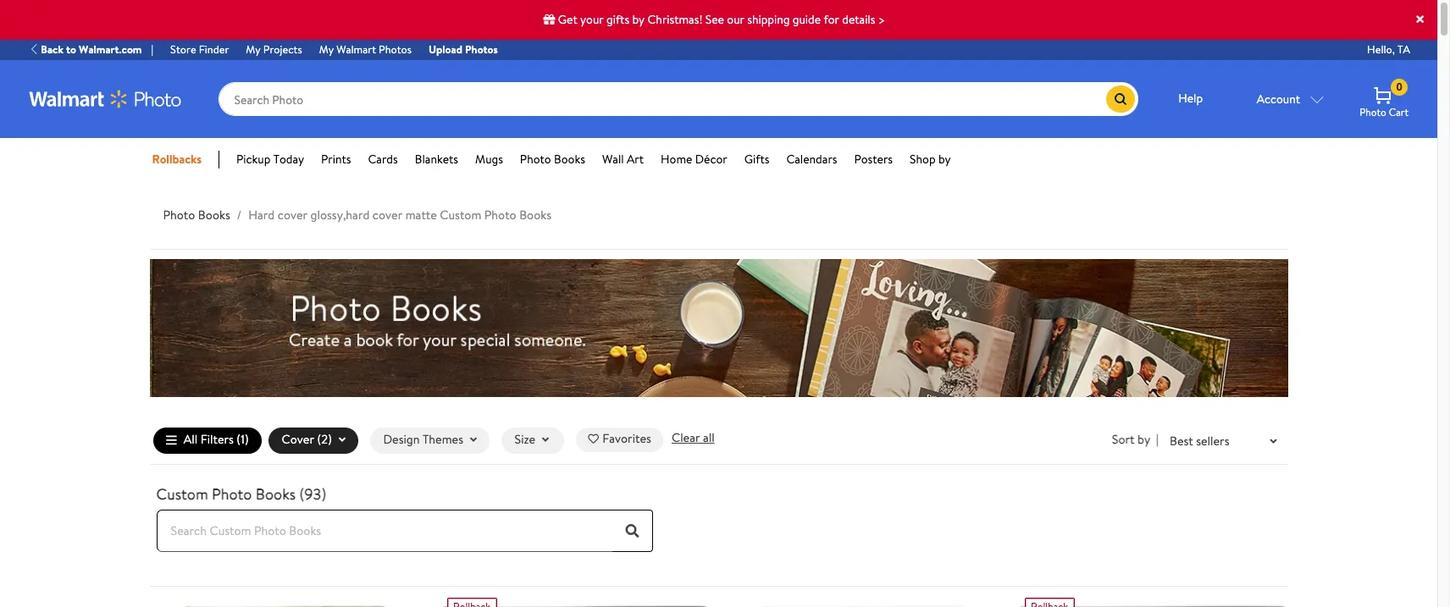 Task type: describe. For each thing, give the bounding box(es) containing it.
rollbacks
[[152, 151, 202, 168]]

prints link
[[321, 151, 351, 169]]

(93)
[[300, 484, 327, 505]]

mugs link
[[476, 151, 503, 169]]

wall
[[603, 151, 624, 168]]

gifts link
[[745, 151, 770, 169]]

0 vertical spatial custom
[[440, 207, 482, 224]]

my projects link
[[238, 42, 311, 58]]

create a photo book for your special someone image
[[150, 259, 1289, 397]]

hello, ta
[[1368, 42, 1411, 57]]

best sellers
[[1170, 433, 1230, 450]]

0 vertical spatial |
[[151, 42, 153, 57]]

shop by link
[[910, 151, 951, 169]]

help link
[[1161, 82, 1221, 116]]

gifts
[[745, 151, 770, 168]]

all
[[184, 432, 198, 449]]

cover left (2)
[[282, 432, 314, 449]]

angle down image
[[470, 436, 477, 446]]

store
[[170, 42, 196, 57]]

size
[[515, 432, 536, 449]]

photo right mugs
[[520, 151, 551, 168]]

pickup today
[[237, 151, 304, 168]]

back arrow image
[[29, 43, 41, 55]]

photo down mugs link
[[485, 207, 517, 224]]

my walmart photos
[[319, 42, 412, 57]]

hello,
[[1368, 42, 1396, 57]]

sort-select element
[[1113, 432, 1159, 450]]

store finder
[[170, 42, 229, 57]]

walmart
[[337, 42, 376, 57]]

art
[[627, 151, 644, 168]]

for
[[824, 11, 840, 28]]

posters
[[855, 151, 893, 168]]

account button
[[1238, 82, 1344, 116]]

photo left cart
[[1361, 105, 1387, 120]]

details
[[843, 11, 876, 28]]

shipping
[[748, 11, 790, 28]]

all
[[703, 430, 715, 447]]

matte
[[406, 207, 437, 224]]

my for my projects
[[246, 42, 261, 57]]

sellers
[[1197, 433, 1230, 450]]

clear all link
[[672, 430, 715, 448]]

cards link
[[368, 151, 398, 169]]

×
[[1415, 4, 1427, 33]]

gifts
[[607, 11, 630, 28]]

wall art
[[603, 151, 644, 168]]

cover (2)
[[282, 432, 332, 449]]

cart
[[1390, 105, 1409, 120]]

magnifying glass image
[[1114, 92, 1129, 107]]

finder
[[199, 42, 229, 57]]

store finder link
[[162, 42, 238, 58]]

sort
[[1113, 432, 1135, 449]]

shop by
[[910, 151, 951, 168]]

sort by |
[[1113, 432, 1159, 449]]

home décor
[[661, 151, 728, 168]]

angle down image for best sellers
[[1271, 437, 1278, 448]]

best sellers button
[[1159, 424, 1289, 457]]

cover right hard
[[278, 207, 308, 224]]

projects
[[263, 42, 302, 57]]

walmart.com
[[79, 42, 142, 57]]

photo books for bottom the photo books link
[[163, 207, 230, 224]]

cards
[[368, 151, 398, 168]]

clear all
[[672, 430, 715, 447]]

0 vertical spatial by
[[633, 11, 645, 28]]

account
[[1257, 91, 1301, 108]]

see
[[706, 11, 725, 28]]

blankets link
[[415, 151, 459, 169]]

calendars link
[[787, 151, 838, 169]]

gift image
[[544, 14, 555, 25]]

by for shop by
[[939, 151, 951, 168]]

clear
[[672, 430, 701, 447]]



Task type: vqa. For each thing, say whether or not it's contained in the screenshot.
Store Finder link
yes



Task type: locate. For each thing, give the bounding box(es) containing it.
get
[[558, 11, 578, 28]]

cover
[[278, 207, 308, 224], [373, 207, 403, 224], [282, 432, 314, 449]]

photos
[[379, 42, 412, 57], [465, 42, 498, 57]]

angle down image for size
[[542, 436, 549, 446]]

by inside sort-select element
[[1138, 432, 1151, 449]]

angle down image right (2)
[[339, 436, 346, 446]]

by right shop
[[939, 151, 951, 168]]

mugs
[[476, 151, 503, 168]]

photos right upload at the left of the page
[[465, 42, 498, 57]]

photo down (1)
[[212, 484, 252, 505]]

0 horizontal spatial photo books
[[163, 207, 230, 224]]

1 vertical spatial |
[[1157, 432, 1159, 449]]

your
[[581, 11, 604, 28]]

shop
[[910, 151, 936, 168]]

0 horizontal spatial angle down image
[[339, 436, 346, 446]]

pickup
[[237, 151, 271, 168]]

Search Custom Photo Books search field
[[156, 511, 613, 553]]

photo books
[[520, 151, 586, 168], [163, 207, 230, 224]]

1 horizontal spatial photos
[[465, 42, 498, 57]]

0 horizontal spatial custom
[[156, 484, 208, 505]]

1 horizontal spatial |
[[1157, 432, 1159, 449]]

1 vertical spatial photo books link
[[163, 207, 230, 224]]

photo books link down rollbacks link
[[163, 207, 230, 224]]

0 vertical spatial photo books link
[[520, 151, 586, 169]]

angle down image inside size button
[[542, 436, 549, 446]]

best
[[1170, 433, 1194, 450]]

my inside 'link'
[[319, 42, 334, 57]]

1 vertical spatial by
[[939, 151, 951, 168]]

prints
[[321, 151, 351, 168]]

photo books down rollbacks link
[[163, 207, 230, 224]]

custom photo books (93)
[[156, 484, 327, 505]]

2 horizontal spatial by
[[1138, 432, 1151, 449]]

0 horizontal spatial by
[[633, 11, 645, 28]]

photo books link
[[520, 151, 586, 169], [163, 207, 230, 224]]

today
[[274, 151, 304, 168]]

photos right walmart
[[379, 42, 412, 57]]

our
[[727, 11, 745, 28]]

my left projects at the left top
[[246, 42, 261, 57]]

themes
[[423, 432, 464, 449]]

1 horizontal spatial by
[[939, 151, 951, 168]]

custom right matte
[[440, 207, 482, 224]]

hard cover glossy,hard cover matte  custom photo books
[[249, 207, 552, 224]]

2 horizontal spatial angle down image
[[1271, 437, 1278, 448]]

home
[[661, 151, 693, 168]]

heart image
[[588, 435, 599, 446]]

my for my walmart photos
[[319, 42, 334, 57]]

angle down image inside best sellers button
[[1271, 437, 1278, 448]]

× link
[[1415, 4, 1427, 33]]

photo down rollbacks link
[[163, 207, 195, 224]]

(2)
[[317, 432, 332, 449]]

0 horizontal spatial photos
[[379, 42, 412, 57]]

0 horizontal spatial photo books link
[[163, 207, 230, 224]]

photos inside 'link'
[[379, 42, 412, 57]]

hard
[[249, 207, 275, 224]]

favorites
[[603, 431, 652, 448]]

1 horizontal spatial angle down image
[[542, 436, 549, 446]]

photo books for right the photo books link
[[520, 151, 586, 168]]

all filters (1)
[[184, 432, 249, 449]]

décor
[[696, 151, 728, 168]]

my
[[246, 42, 261, 57], [319, 42, 334, 57]]

photo cart
[[1361, 105, 1409, 120]]

2 my from the left
[[319, 42, 334, 57]]

angle down image right sellers
[[1271, 437, 1278, 448]]

cover left matte
[[373, 207, 403, 224]]

2 photos from the left
[[465, 42, 498, 57]]

rollbacks link
[[152, 151, 220, 169]]

to
[[66, 42, 76, 57]]

upload photos link
[[420, 42, 507, 58]]

0 horizontal spatial |
[[151, 42, 153, 57]]

blankets
[[415, 151, 459, 168]]

get your gifts by christmas! see our shipping guide for details >
[[555, 11, 886, 28]]

angle down image right size
[[542, 436, 549, 446]]

ta
[[1398, 42, 1411, 57]]

back
[[41, 42, 64, 57]]

photo books link left wall
[[520, 151, 586, 169]]

1 horizontal spatial my
[[319, 42, 334, 57]]

|
[[151, 42, 153, 57], [1157, 432, 1159, 449]]

1 photos from the left
[[379, 42, 412, 57]]

my projects
[[246, 42, 302, 57]]

pickup today link
[[237, 151, 304, 169]]

by for sort by |
[[1138, 432, 1151, 449]]

1 horizontal spatial custom
[[440, 207, 482, 224]]

my left walmart
[[319, 42, 334, 57]]

0 vertical spatial photo books
[[520, 151, 586, 168]]

my walmart photos link
[[311, 42, 420, 58]]

custom down all
[[156, 484, 208, 505]]

(1)
[[237, 432, 249, 449]]

upload photos
[[429, 42, 498, 57]]

photo
[[1361, 105, 1387, 120], [520, 151, 551, 168], [163, 207, 195, 224], [485, 207, 517, 224], [212, 484, 252, 505]]

2 vertical spatial by
[[1138, 432, 1151, 449]]

angle down image for cover
[[339, 436, 346, 446]]

| left store
[[151, 42, 153, 57]]

by right gifts
[[633, 11, 645, 28]]

photo books left wall
[[520, 151, 586, 168]]

calendars
[[787, 151, 838, 168]]

home décor link
[[661, 151, 728, 169]]

guide
[[793, 11, 821, 28]]

0 horizontal spatial my
[[246, 42, 261, 57]]

christmas!
[[648, 11, 703, 28]]

design
[[383, 432, 420, 449]]

Search Photo text field
[[219, 82, 1107, 116]]

| inside sort-select element
[[1157, 432, 1159, 449]]

upload
[[429, 42, 463, 57]]

design themes
[[383, 432, 464, 449]]

1 vertical spatial photo books
[[163, 207, 230, 224]]

help
[[1179, 90, 1204, 107]]

1 vertical spatial custom
[[156, 484, 208, 505]]

1 my from the left
[[246, 42, 261, 57]]

size button
[[502, 428, 565, 454]]

glossy,hard
[[311, 207, 370, 224]]

>
[[879, 11, 886, 28]]

wall art link
[[603, 151, 644, 169]]

custom
[[440, 207, 482, 224], [156, 484, 208, 505]]

by right sort
[[1138, 432, 1151, 449]]

by
[[633, 11, 645, 28], [939, 151, 951, 168], [1138, 432, 1151, 449]]

1 horizontal spatial photo books link
[[520, 151, 586, 169]]

filters
[[201, 432, 234, 449]]

angle down image
[[339, 436, 346, 446], [542, 436, 549, 446], [1271, 437, 1278, 448]]

| left best
[[1157, 432, 1159, 449]]

posters link
[[855, 151, 893, 169]]

back to walmart.com |
[[41, 42, 153, 57]]

0
[[1397, 80, 1403, 94]]

1 horizontal spatial photo books
[[520, 151, 586, 168]]



